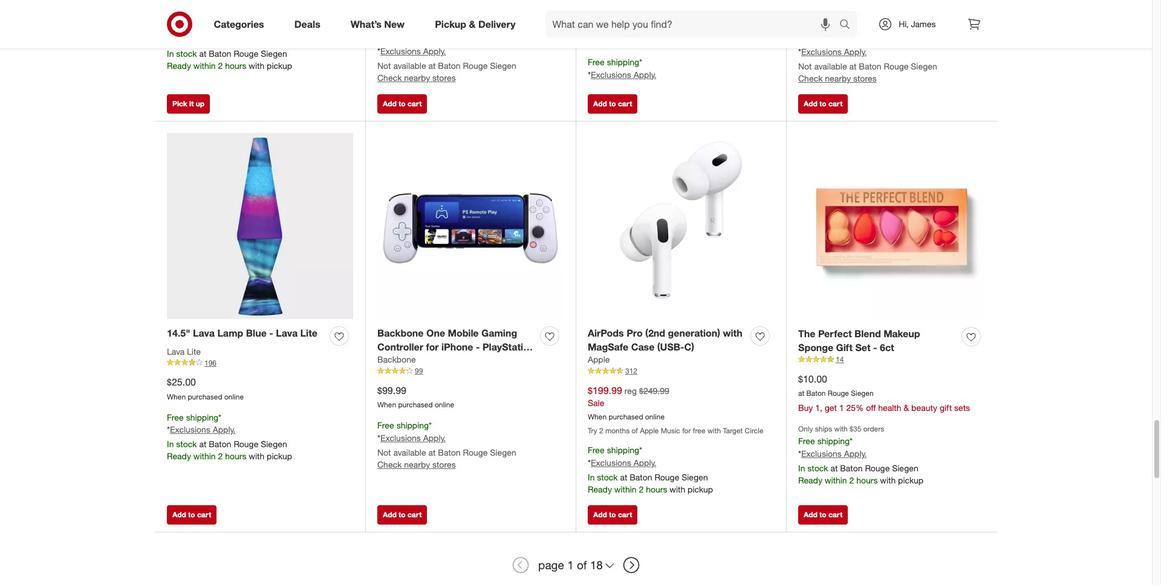 Task type: vqa. For each thing, say whether or not it's contained in the screenshot.
the Only
yes



Task type: locate. For each thing, give the bounding box(es) containing it.
0 vertical spatial of
[[632, 426, 638, 436]]

add to cart button
[[377, 94, 427, 114], [588, 94, 638, 114], [798, 94, 848, 114], [167, 505, 217, 525], [377, 505, 427, 525], [588, 505, 638, 525], [798, 505, 848, 525]]

to
[[399, 99, 406, 108], [609, 99, 616, 108], [820, 99, 826, 108], [188, 510, 195, 519], [399, 510, 406, 519], [609, 510, 616, 519], [820, 510, 826, 519]]

0 vertical spatial reg
[[625, 10, 637, 20]]

shipping for the exclusions apply. button below months
[[607, 445, 639, 456]]

1 vertical spatial &
[[904, 403, 909, 413]]

1 horizontal spatial lite
[[300, 327, 318, 339]]

- left white
[[412, 355, 416, 367]]

apple
[[588, 355, 610, 365], [640, 426, 659, 436]]

exclusions apply. button
[[380, 46, 446, 58], [801, 46, 867, 58], [591, 69, 656, 81], [170, 424, 235, 436], [380, 432, 446, 445], [801, 448, 867, 460], [591, 457, 656, 469]]

online down $159.95
[[645, 37, 665, 46]]

6ct
[[880, 341, 894, 354]]

0 vertical spatial 1
[[839, 403, 844, 413]]

lava
[[193, 327, 215, 339], [276, 327, 298, 339], [167, 346, 185, 357]]

pick it up button
[[167, 94, 210, 114]]

baton inside $10.00 at baton rouge siegen buy 1, get 1 25% off health & beauty gift sets
[[806, 389, 826, 398]]

-
[[269, 327, 273, 339], [476, 341, 480, 353], [873, 341, 877, 354], [412, 355, 416, 367]]

within
[[193, 61, 216, 71], [193, 451, 216, 462], [825, 475, 847, 486], [614, 485, 637, 495]]

free shipping * * exclusions apply. not available at baton rouge siegen check nearby stores down $99.99 when purchased online
[[377, 420, 516, 470]]

backbone inside backbone one mobile gaming controller for iphone - playstation edition - white (lightning)
[[377, 327, 424, 339]]

exclusions
[[380, 46, 421, 56], [801, 47, 842, 57], [591, 69, 631, 80], [170, 425, 210, 435], [380, 433, 421, 443], [801, 449, 842, 459], [591, 458, 631, 468]]

exclusions down the new
[[380, 46, 421, 56]]

baton inside '* exclusions apply. not available at baton rouge siegen check nearby stores'
[[438, 61, 461, 71]]

baton inside shipping not available in stock at  baton rouge siegen ready within 2 hours with pickup
[[209, 49, 231, 59]]

1 horizontal spatial 1
[[839, 403, 844, 413]]

rouge
[[234, 49, 258, 59], [463, 61, 488, 71], [884, 61, 909, 72], [828, 389, 849, 398], [234, 439, 258, 450], [463, 448, 488, 458], [865, 463, 890, 474], [655, 472, 679, 483]]

james
[[911, 19, 936, 29]]

pickup inside only ships with $35 orders free shipping * * exclusions apply. in stock at  baton rouge siegen ready within 2 hours with pickup
[[898, 475, 923, 486]]

what's new link
[[340, 11, 420, 37]]

blue
[[246, 327, 267, 339]]

ready inside only ships with $35 orders free shipping * * exclusions apply. in stock at  baton rouge siegen ready within 2 hours with pickup
[[798, 475, 822, 486]]

What can we help you find? suggestions appear below search field
[[545, 11, 843, 37]]

lamp
[[217, 327, 243, 339]]

online inside $25.00 when purchased online
[[224, 392, 244, 401]]

0 vertical spatial lite
[[300, 327, 318, 339]]

stock down ships
[[808, 463, 828, 474]]

of right months
[[632, 426, 638, 436]]

1 horizontal spatial lava
[[193, 327, 215, 339]]

sale down $199.99
[[588, 398, 604, 408]]

lava lite
[[167, 346, 201, 357]]

online inside $199.99 reg $249.99 sale when purchased online try 2 months of apple music for free with target circle
[[645, 413, 665, 422]]

free shipping * * exclusions apply. in stock at  baton rouge siegen ready within 2 hours with pickup down music at the bottom right of page
[[588, 445, 713, 495]]

2 inside $199.99 reg $249.99 sale when purchased online try 2 months of apple music for free with target circle
[[599, 426, 603, 436]]

add
[[383, 99, 397, 108], [593, 99, 607, 108], [804, 99, 817, 108], [172, 510, 186, 519], [383, 510, 397, 519], [593, 510, 607, 519], [804, 510, 817, 519]]

1 vertical spatial 1
[[567, 558, 574, 572]]

with inside airpods pro (2nd generation) with magsafe case (usb‑c)
[[723, 327, 742, 339]]

* inside '* exclusions apply. not available at baton rouge siegen check nearby stores'
[[377, 46, 380, 56]]

sale inside $199.99 reg $249.99 sale when purchased online try 2 months of apple music for free with target circle
[[588, 398, 604, 408]]

free down try
[[588, 445, 605, 456]]

1 vertical spatial reg
[[625, 386, 637, 396]]

online down 99 "link"
[[435, 401, 454, 410]]

for up white
[[426, 341, 439, 353]]

free down $25.00 at the left of the page
[[167, 412, 184, 422]]

siegen inside only ships with $35 orders free shipping * * exclusions apply. in stock at  baton rouge siegen ready within 2 hours with pickup
[[892, 463, 919, 474]]

shipping down search
[[817, 34, 850, 44]]

1 horizontal spatial for
[[682, 426, 691, 436]]

check inside '* exclusions apply. not available at baton rouge siegen check nearby stores'
[[377, 73, 402, 83]]

the perfect blend makeup sponge gift set - 6ct image
[[798, 133, 985, 320], [798, 133, 985, 320]]

at inside only ships with $35 orders free shipping * * exclusions apply. in stock at  baton rouge siegen ready within 2 hours with pickup
[[831, 463, 838, 474]]

lava down 14.5"
[[167, 346, 185, 357]]

exclusions down months
[[591, 458, 631, 468]]

apple inside $199.99 reg $249.99 sale when purchased online try 2 months of apple music for free with target circle
[[640, 426, 659, 436]]

1 horizontal spatial &
[[904, 403, 909, 413]]

online inside "$129.95 reg $159.95 sale when purchased online"
[[645, 37, 665, 46]]

for inside $199.99 reg $249.99 sale when purchased online try 2 months of apple music for free with target circle
[[682, 426, 691, 436]]

pickup
[[267, 61, 292, 71], [267, 451, 292, 462], [898, 475, 923, 486], [688, 485, 713, 495]]

free shipping * * exclusions apply. not available at baton rouge siegen check nearby stores down search
[[798, 34, 937, 84]]

& right pickup at the left of page
[[469, 18, 476, 30]]

generation)
[[668, 327, 720, 339]]

at down search button
[[849, 61, 857, 72]]

2 backbone from the top
[[377, 355, 416, 365]]

baton inside only ships with $35 orders free shipping * * exclusions apply. in stock at  baton rouge siegen ready within 2 hours with pickup
[[840, 463, 863, 474]]

in inside only ships with $35 orders free shipping * * exclusions apply. in stock at  baton rouge siegen ready within 2 hours with pickup
[[798, 463, 805, 474]]

reg
[[625, 10, 637, 20], [625, 386, 637, 396]]

check nearby stores button
[[377, 72, 456, 84], [798, 73, 877, 85], [377, 459, 456, 471]]

categories
[[214, 18, 264, 30]]

backbone one mobile gaming controller for iphone - playstation edition - white (lightning) image
[[377, 133, 564, 319], [377, 133, 564, 319]]

when purchased online for exclusions
[[377, 14, 454, 23]]

siegen inside '* exclusions apply. not available at baton rouge siegen check nearby stores'
[[490, 61, 516, 71]]

lava right 14.5"
[[193, 327, 215, 339]]

mobile
[[448, 327, 479, 339]]

ready
[[167, 61, 191, 71], [167, 451, 191, 462], [798, 475, 822, 486], [588, 485, 612, 495]]

with
[[249, 61, 264, 71], [723, 327, 742, 339], [834, 425, 848, 434], [708, 426, 721, 436], [249, 451, 264, 462], [880, 475, 896, 486], [670, 485, 685, 495]]

1 horizontal spatial when purchased online
[[377, 14, 454, 23]]

- inside the perfect blend makeup sponge gift set - 6ct
[[873, 341, 877, 354]]

online down the 196 link
[[224, 392, 244, 401]]

airpods pro (2nd generation) with magsafe case (usb‑c) image
[[588, 133, 774, 319], [588, 133, 774, 319]]

perfect
[[818, 328, 852, 340]]

free inside only ships with $35 orders free shipping * * exclusions apply. in stock at  baton rouge siegen ready within 2 hours with pickup
[[798, 436, 815, 447]]

1 vertical spatial of
[[577, 558, 587, 572]]

free
[[798, 34, 815, 44], [588, 57, 605, 67], [167, 412, 184, 422], [377, 420, 394, 431], [798, 436, 815, 447], [588, 445, 605, 456]]

free shipping * * exclusions apply. not available at baton rouge siegen check nearby stores
[[798, 34, 937, 84], [377, 420, 516, 470]]

when purchased online
[[167, 14, 244, 23], [377, 14, 454, 23], [798, 14, 875, 23]]

2 sale from the top
[[588, 398, 604, 408]]

free shipping * * exclusions apply. not available at baton rouge siegen check nearby stores for the exclusions apply. button under search button
[[798, 34, 937, 84]]

0 horizontal spatial for
[[426, 341, 439, 353]]

99
[[415, 367, 423, 376]]

exclusions down ships
[[801, 449, 842, 459]]

25%
[[846, 403, 864, 413]]

exclusions apply. button down ships
[[801, 448, 867, 460]]

(2nd
[[645, 327, 665, 339]]

- left 6ct
[[873, 341, 877, 354]]

available down the new
[[393, 61, 426, 71]]

rouge inside $10.00 at baton rouge siegen buy 1, get 1 25% off health & beauty gift sets
[[828, 389, 849, 398]]

2 reg from the top
[[625, 386, 637, 396]]

stock
[[176, 49, 197, 59], [176, 439, 197, 450], [808, 463, 828, 474], [597, 472, 618, 483]]

for left the free
[[682, 426, 691, 436]]

0 horizontal spatial 1
[[567, 558, 574, 572]]

0 horizontal spatial of
[[577, 558, 587, 572]]

rouge inside shipping not available in stock at  baton rouge siegen ready within 2 hours with pickup
[[234, 49, 258, 59]]

deals link
[[284, 11, 335, 37]]

$199.99 reg $249.99 sale when purchased online try 2 months of apple music for free with target circle
[[588, 384, 764, 436]]

196 link
[[167, 358, 353, 368]]

pick it up
[[172, 99, 205, 108]]

free down "$129.95 reg $159.95 sale when purchased online"
[[588, 57, 605, 67]]

lite down 14.5"
[[187, 346, 201, 357]]

siegen
[[261, 49, 287, 59], [490, 61, 516, 71], [911, 61, 937, 72], [851, 389, 874, 398], [261, 439, 287, 450], [490, 448, 516, 458], [892, 463, 919, 474], [682, 472, 708, 483]]

1
[[839, 403, 844, 413], [567, 558, 574, 572]]

free shipping * * exclusions apply. in stock at  baton rouge siegen ready within 2 hours with pickup for $199.99
[[588, 445, 713, 495]]

hours inside only ships with $35 orders free shipping * * exclusions apply. in stock at  baton rouge siegen ready within 2 hours with pickup
[[856, 475, 878, 486]]

1 sale from the top
[[588, 22, 604, 33]]

1 vertical spatial apple
[[640, 426, 659, 436]]

nearby
[[404, 73, 430, 83], [825, 73, 851, 84], [404, 460, 430, 470]]

only
[[798, 425, 813, 434]]

shipping down ships
[[817, 436, 850, 447]]

online left hi,
[[856, 14, 875, 23]]

exclusions apply. button down the new
[[380, 46, 446, 58]]

0 horizontal spatial &
[[469, 18, 476, 30]]

*
[[850, 34, 853, 44], [377, 46, 380, 56], [798, 47, 801, 57], [639, 57, 642, 67], [588, 69, 591, 80], [218, 412, 221, 422], [429, 420, 432, 431], [167, 425, 170, 435], [377, 433, 380, 443], [850, 436, 853, 447], [639, 445, 642, 456], [798, 449, 801, 459], [588, 458, 591, 468]]

for
[[426, 341, 439, 353], [682, 426, 691, 436]]

0 horizontal spatial free shipping * * exclusions apply. not available at baton rouge siegen check nearby stores
[[377, 420, 516, 470]]

shipping for the exclusions apply. button under search button
[[817, 34, 850, 44]]

only ships with $35 orders free shipping * * exclusions apply. in stock at  baton rouge siegen ready within 2 hours with pickup
[[798, 425, 923, 486]]

at up 'buy'
[[798, 389, 804, 398]]

add to cart
[[383, 99, 422, 108], [593, 99, 632, 108], [804, 99, 843, 108], [172, 510, 211, 519], [383, 510, 422, 519], [593, 510, 632, 519], [804, 510, 843, 519]]

lava lite link
[[167, 346, 201, 358]]

sale down $129.95
[[588, 22, 604, 33]]

exclusions down search button
[[801, 47, 842, 57]]

when inside $99.99 when purchased online
[[377, 401, 396, 410]]

free shipping * * exclusions apply. not available at baton rouge siegen check nearby stores for the exclusions apply. button underneath $99.99 when purchased online
[[377, 420, 516, 470]]

of left 18
[[577, 558, 587, 572]]

1 reg from the top
[[625, 10, 637, 20]]

it
[[189, 99, 194, 108]]

gift
[[836, 341, 853, 354]]

1 vertical spatial lite
[[187, 346, 201, 357]]

backbone
[[377, 327, 424, 339], [377, 355, 416, 365]]

shipping inside only ships with $35 orders free shipping * * exclusions apply. in stock at  baton rouge siegen ready within 2 hours with pickup
[[817, 436, 850, 447]]

free shipping * * exclusions apply. in stock at  baton rouge siegen ready within 2 hours with pickup down $25.00 when purchased online
[[167, 412, 292, 462]]

0 vertical spatial sale
[[588, 22, 604, 33]]

hours inside shipping not available in stock at  baton rouge siegen ready within 2 hours with pickup
[[225, 61, 246, 71]]

at down the not
[[199, 49, 206, 59]]

rouge inside '* exclusions apply. not available at baton rouge siegen check nearby stores'
[[463, 61, 488, 71]]

check for the exclusions apply. button underneath $99.99 when purchased online
[[377, 460, 402, 470]]

backbone down controller
[[377, 355, 416, 365]]

in
[[167, 49, 174, 59], [167, 439, 174, 450], [798, 463, 805, 474], [588, 472, 595, 483]]

1 vertical spatial backbone
[[377, 355, 416, 365]]

stock inside only ships with $35 orders free shipping * * exclusions apply. in stock at  baton rouge siegen ready within 2 hours with pickup
[[808, 463, 828, 474]]

&
[[469, 18, 476, 30], [904, 403, 909, 413]]

available down search button
[[814, 61, 847, 72]]

baton
[[209, 49, 231, 59], [438, 61, 461, 71], [859, 61, 882, 72], [806, 389, 826, 398], [209, 439, 231, 450], [438, 448, 461, 458], [840, 463, 863, 474], [630, 472, 652, 483]]

apple down the magsafe
[[588, 355, 610, 365]]

cart
[[408, 99, 422, 108], [618, 99, 632, 108], [828, 99, 843, 108], [197, 510, 211, 519], [408, 510, 422, 519], [618, 510, 632, 519], [828, 510, 843, 519]]

(usb‑c)
[[657, 341, 694, 353]]

not for the exclusions apply. button under search button
[[798, 61, 812, 72]]

reg left $159.95
[[625, 10, 637, 20]]

sale
[[588, 22, 604, 33], [588, 398, 604, 408]]

1 right page
[[567, 558, 574, 572]]

shipping down $25.00 when purchased online
[[186, 412, 218, 422]]

reg down 312
[[625, 386, 637, 396]]

1 inside dropdown button
[[567, 558, 574, 572]]

lava right blue
[[276, 327, 298, 339]]

backbone one mobile gaming controller for iphone - playstation edition - white (lightning) link
[[377, 326, 535, 367]]

reg inside $199.99 reg $249.99 sale when purchased online try 2 months of apple music for free with target circle
[[625, 386, 637, 396]]

0 vertical spatial for
[[426, 341, 439, 353]]

with inside $199.99 reg $249.99 sale when purchased online try 2 months of apple music for free with target circle
[[708, 426, 721, 436]]

shipping down "$129.95 reg $159.95 sale when purchased online"
[[607, 57, 639, 67]]

exclusions down $25.00 when purchased online
[[170, 425, 210, 435]]

0 horizontal spatial apple
[[588, 355, 610, 365]]

1 horizontal spatial of
[[632, 426, 638, 436]]

available down categories
[[217, 34, 250, 44]]

siegen inside $10.00 at baton rouge siegen buy 1, get 1 25% off health & beauty gift sets
[[851, 389, 874, 398]]

sale inside "$129.95 reg $159.95 sale when purchased online"
[[588, 22, 604, 33]]

0 horizontal spatial when purchased online
[[167, 14, 244, 23]]

14
[[836, 355, 844, 364]]

nearby inside '* exclusions apply. not available at baton rouge siegen check nearby stores'
[[404, 73, 430, 83]]

exclusions down "$129.95 reg $159.95 sale when purchased online"
[[591, 69, 631, 80]]

stock down shipping
[[176, 49, 197, 59]]

1 vertical spatial sale
[[588, 398, 604, 408]]

search
[[834, 19, 863, 31]]

at down pickup at the left of page
[[428, 61, 436, 71]]

1 right get at the bottom right of the page
[[839, 403, 844, 413]]

0 vertical spatial backbone
[[377, 327, 424, 339]]

1 horizontal spatial free shipping * * exclusions apply. in stock at  baton rouge siegen ready within 2 hours with pickup
[[588, 445, 713, 495]]

when
[[167, 14, 186, 23], [377, 14, 396, 23], [798, 14, 817, 23], [588, 37, 607, 46], [167, 392, 186, 401], [377, 401, 396, 410], [588, 413, 607, 422]]

magsafe
[[588, 341, 629, 353]]

& right health
[[904, 403, 909, 413]]

lite right blue
[[300, 327, 318, 339]]

$99.99 when purchased online
[[377, 384, 454, 410]]

not
[[377, 61, 391, 71], [798, 61, 812, 72], [377, 448, 391, 458]]

14.5" lava lamp blue - lava lite image
[[167, 133, 353, 319], [167, 133, 353, 319]]

check for the exclusions apply. button under search button
[[798, 73, 823, 84]]

free down the 'only'
[[798, 436, 815, 447]]

purchased inside "$129.95 reg $159.95 sale when purchased online"
[[609, 37, 643, 46]]

purchased inside $25.00 when purchased online
[[188, 392, 222, 401]]

ships
[[815, 425, 832, 434]]

shipping inside free shipping * * exclusions apply.
[[607, 57, 639, 67]]

- up (lightning)
[[476, 341, 480, 353]]

reg inside "$129.95 reg $159.95 sale when purchased online"
[[625, 10, 637, 20]]

apply.
[[423, 46, 446, 56], [844, 47, 867, 57], [634, 69, 656, 80], [213, 425, 235, 435], [423, 433, 446, 443], [844, 449, 867, 459], [634, 458, 656, 468]]

free inside free shipping * * exclusions apply.
[[588, 57, 605, 67]]

& inside $10.00 at baton rouge siegen buy 1, get 1 25% off health & beauty gift sets
[[904, 403, 909, 413]]

2 horizontal spatial when purchased online
[[798, 14, 875, 23]]

(lightning)
[[448, 355, 497, 367]]

at inside $10.00 at baton rouge siegen buy 1, get 1 25% off health & beauty gift sets
[[798, 389, 804, 398]]

sets
[[954, 403, 970, 413]]

backbone up controller
[[377, 327, 424, 339]]

shipping down months
[[607, 445, 639, 456]]

0 vertical spatial free shipping * * exclusions apply. not available at baton rouge siegen check nearby stores
[[798, 34, 937, 84]]

purchased
[[188, 14, 222, 23], [398, 14, 433, 23], [819, 14, 854, 23], [609, 37, 643, 46], [188, 392, 222, 401], [398, 401, 433, 410], [609, 413, 643, 422]]

14.5" lava lamp blue - lava lite
[[167, 327, 318, 339]]

online up music at the bottom right of page
[[645, 413, 665, 422]]

1 horizontal spatial free shipping * * exclusions apply. not available at baton rouge siegen check nearby stores
[[798, 34, 937, 84]]

1 backbone from the top
[[377, 327, 424, 339]]

0 vertical spatial apple
[[588, 355, 610, 365]]

the
[[798, 328, 815, 340]]

shipping down $99.99 when purchased online
[[396, 420, 429, 431]]

at down ships
[[831, 463, 838, 474]]

white
[[419, 355, 445, 367]]

0 horizontal spatial free shipping * * exclusions apply. in stock at  baton rouge siegen ready within 2 hours with pickup
[[167, 412, 292, 462]]

1 vertical spatial free shipping * * exclusions apply. not available at baton rouge siegen check nearby stores
[[377, 420, 516, 470]]

stock inside shipping not available in stock at  baton rouge siegen ready within 2 hours with pickup
[[176, 49, 197, 59]]

1 vertical spatial for
[[682, 426, 691, 436]]

apple left music at the bottom right of page
[[640, 426, 659, 436]]

when inside "$129.95 reg $159.95 sale when purchased online"
[[588, 37, 607, 46]]

1 horizontal spatial apple
[[640, 426, 659, 436]]



Task type: describe. For each thing, give the bounding box(es) containing it.
196
[[204, 358, 217, 368]]

free left search button
[[798, 34, 815, 44]]

pickup & delivery link
[[425, 11, 531, 37]]

$10.00
[[798, 373, 827, 385]]

of inside $199.99 reg $249.99 sale when purchased online try 2 months of apple music for free with target circle
[[632, 426, 638, 436]]

apply. inside free shipping * * exclusions apply.
[[634, 69, 656, 80]]

playstation
[[483, 341, 535, 353]]

airpods
[[588, 327, 624, 339]]

at inside '* exclusions apply. not available at baton rouge siegen check nearby stores'
[[428, 61, 436, 71]]

$129.95
[[588, 8, 622, 21]]

gaming
[[481, 327, 517, 339]]

online inside $99.99 when purchased online
[[435, 401, 454, 410]]

pickup
[[435, 18, 466, 30]]

months
[[605, 426, 630, 436]]

reg for $199.99
[[625, 386, 637, 396]]

the perfect blend makeup sponge gift set - 6ct link
[[798, 327, 957, 355]]

edition
[[377, 355, 410, 367]]

check nearby stores button for the exclusions apply. button under search button
[[798, 73, 877, 85]]

pickup & delivery
[[435, 18, 516, 30]]

when purchased online for not
[[167, 14, 244, 23]]

online up shipping not available in stock at  baton rouge siegen ready within 2 hours with pickup
[[224, 14, 244, 23]]

sale for $129.95
[[588, 22, 604, 33]]

free shipping * * exclusions apply.
[[588, 57, 656, 80]]

page 1 of 18
[[538, 558, 603, 572]]

0 horizontal spatial lite
[[187, 346, 201, 357]]

backbone for backbone one mobile gaming controller for iphone - playstation edition - white (lightning)
[[377, 327, 424, 339]]

0 vertical spatial &
[[469, 18, 476, 30]]

- right blue
[[269, 327, 273, 339]]

purchased inside $99.99 when purchased online
[[398, 401, 433, 410]]

orders
[[863, 425, 884, 434]]

search button
[[834, 11, 863, 40]]

shipping for the exclusions apply. button below $25.00 when purchased online
[[186, 412, 218, 422]]

apple link
[[588, 354, 610, 366]]

2 inside shipping not available in stock at  baton rouge siegen ready within 2 hours with pickup
[[218, 61, 223, 71]]

page
[[538, 558, 564, 572]]

stock down $25.00 when purchased online
[[176, 439, 197, 450]]

$99.99
[[377, 384, 406, 396]]

* exclusions apply. not available at baton rouge siegen check nearby stores
[[377, 46, 516, 83]]

new
[[384, 18, 405, 30]]

for inside backbone one mobile gaming controller for iphone - playstation edition - white (lightning)
[[426, 341, 439, 353]]

apply. inside '* exclusions apply. not available at baton rouge siegen check nearby stores'
[[423, 46, 446, 56]]

ready inside shipping not available in stock at  baton rouge siegen ready within 2 hours with pickup
[[167, 61, 191, 71]]

page 1 of 18 button
[[533, 552, 619, 579]]

siegen inside shipping not available in stock at  baton rouge siegen ready within 2 hours with pickup
[[261, 49, 287, 59]]

not for the exclusions apply. button underneath $99.99 when purchased online
[[377, 448, 391, 458]]

target
[[723, 426, 743, 436]]

apply. inside only ships with $35 orders free shipping * * exclusions apply. in stock at  baton rouge siegen ready within 2 hours with pickup
[[844, 449, 867, 459]]

exclusions inside '* exclusions apply. not available at baton rouge siegen check nearby stores'
[[380, 46, 421, 56]]

sale for $199.99
[[588, 398, 604, 408]]

backbone one mobile gaming controller for iphone - playstation edition - white (lightning)
[[377, 327, 535, 367]]

airpods pro (2nd generation) with magsafe case (usb‑c)
[[588, 327, 742, 353]]

shipping for the exclusions apply. button underneath $99.99 when purchased online
[[396, 420, 429, 431]]

hi, james
[[899, 19, 936, 29]]

not inside '* exclusions apply. not available at baton rouge siegen check nearby stores'
[[377, 61, 391, 71]]

hi,
[[899, 19, 909, 29]]

purchased inside $199.99 reg $249.99 sale when purchased online try 2 months of apple music for free with target circle
[[609, 413, 643, 422]]

within inside shipping not available in stock at  baton rouge siegen ready within 2 hours with pickup
[[193, 61, 216, 71]]

pro
[[627, 327, 643, 339]]

when inside $25.00 when purchased online
[[167, 392, 186, 401]]

exclusions inside only ships with $35 orders free shipping * * exclusions apply. in stock at  baton rouge siegen ready within 2 hours with pickup
[[801, 449, 842, 459]]

exclusions apply. button down "$129.95 reg $159.95 sale when purchased online"
[[591, 69, 656, 81]]

beauty
[[911, 403, 937, 413]]

shipping not available in stock at  baton rouge siegen ready within 2 hours with pickup
[[167, 34, 292, 71]]

sponge
[[798, 341, 833, 354]]

airpods pro (2nd generation) with magsafe case (usb‑c) link
[[588, 326, 746, 354]]

312
[[625, 367, 637, 376]]

check nearby stores button for the exclusions apply. button underneath $99.99 when purchased online
[[377, 459, 456, 471]]

14 link
[[798, 355, 985, 365]]

$129.95 reg $159.95 sale when purchased online
[[588, 8, 669, 46]]

when purchased online for shipping
[[798, 14, 875, 23]]

available down $99.99 when purchased online
[[393, 448, 426, 458]]

when inside $199.99 reg $249.99 sale when purchased online try 2 months of apple music for free with target circle
[[588, 413, 607, 422]]

within inside only ships with $35 orders free shipping * * exclusions apply. in stock at  baton rouge siegen ready within 2 hours with pickup
[[825, 475, 847, 486]]

online up '* exclusions apply. not available at baton rouge siegen check nearby stores'
[[435, 14, 454, 23]]

$35
[[850, 425, 861, 434]]

circle
[[745, 426, 764, 436]]

what's new
[[351, 18, 405, 30]]

$199.99
[[588, 384, 622, 396]]

$249.99
[[639, 386, 669, 396]]

with inside shipping not available in stock at  baton rouge siegen ready within 2 hours with pickup
[[249, 61, 264, 71]]

backbone for backbone
[[377, 355, 416, 365]]

stores inside '* exclusions apply. not available at baton rouge siegen check nearby stores'
[[432, 73, 456, 83]]

pick
[[172, 99, 187, 108]]

blend
[[855, 328, 881, 340]]

one
[[426, 327, 445, 339]]

health
[[878, 403, 901, 413]]

exclusions apply. button down months
[[591, 457, 656, 469]]

exclusions apply. button down $25.00 when purchased online
[[170, 424, 235, 436]]

rouge inside only ships with $35 orders free shipping * * exclusions apply. in stock at  baton rouge siegen ready within 2 hours with pickup
[[865, 463, 890, 474]]

312 link
[[588, 366, 774, 377]]

exclusions down $99.99 when purchased online
[[380, 433, 421, 443]]

deals
[[294, 18, 320, 30]]

0 horizontal spatial lava
[[167, 346, 185, 357]]

1 inside $10.00 at baton rouge siegen buy 1, get 1 25% off health & beauty gift sets
[[839, 403, 844, 413]]

at down months
[[620, 472, 627, 483]]

2 horizontal spatial lava
[[276, 327, 298, 339]]

try
[[588, 426, 597, 436]]

music
[[661, 426, 680, 436]]

buy
[[798, 403, 813, 413]]

not
[[203, 34, 215, 44]]

$25.00 when purchased online
[[167, 376, 244, 401]]

makeup
[[884, 328, 920, 340]]

get
[[825, 403, 837, 413]]

the perfect blend makeup sponge gift set - 6ct
[[798, 328, 920, 354]]

in inside shipping not available in stock at  baton rouge siegen ready within 2 hours with pickup
[[167, 49, 174, 59]]

$25.00
[[167, 376, 196, 388]]

exclusions inside free shipping * * exclusions apply.
[[591, 69, 631, 80]]

2 inside only ships with $35 orders free shipping * * exclusions apply. in stock at  baton rouge siegen ready within 2 hours with pickup
[[849, 475, 854, 486]]

free shipping * * exclusions apply. in stock at  baton rouge siegen ready within 2 hours with pickup for $25.00
[[167, 412, 292, 462]]

of inside page 1 of 18 dropdown button
[[577, 558, 587, 572]]

$10.00 at baton rouge siegen buy 1, get 1 25% off health & beauty gift sets
[[798, 373, 970, 413]]

categories link
[[204, 11, 279, 37]]

$159.95
[[639, 10, 669, 20]]

14.5"
[[167, 327, 190, 339]]

18
[[590, 558, 603, 572]]

exclusions apply. button down search button
[[801, 46, 867, 58]]

available inside '* exclusions apply. not available at baton rouge siegen check nearby stores'
[[393, 61, 426, 71]]

exclusions apply. button down $99.99 when purchased online
[[380, 432, 446, 445]]

14.5" lava lamp blue - lava lite link
[[167, 326, 318, 340]]

gift
[[940, 403, 952, 413]]

controller
[[377, 341, 423, 353]]

shipping
[[167, 34, 200, 44]]

iphone
[[441, 341, 473, 353]]

available inside shipping not available in stock at  baton rouge siegen ready within 2 hours with pickup
[[217, 34, 250, 44]]

99 link
[[377, 366, 564, 377]]

reg for $129.95
[[625, 10, 637, 20]]

pickup inside shipping not available in stock at  baton rouge siegen ready within 2 hours with pickup
[[267, 61, 292, 71]]

stock down months
[[597, 472, 618, 483]]

free down $99.99
[[377, 420, 394, 431]]

at inside shipping not available in stock at  baton rouge siegen ready within 2 hours with pickup
[[199, 49, 206, 59]]

at down $25.00 when purchased online
[[199, 439, 206, 450]]

at down $99.99 when purchased online
[[428, 448, 436, 458]]

set
[[855, 341, 871, 354]]

up
[[196, 99, 205, 108]]



